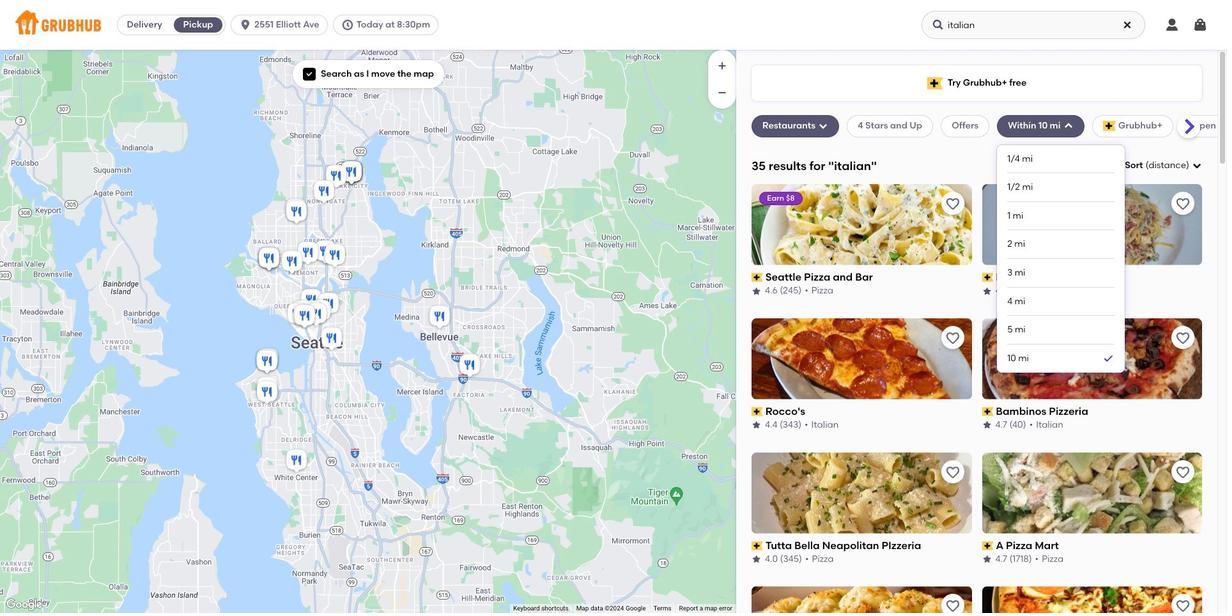 Task type: describe. For each thing, give the bounding box(es) containing it.
never too sweet image
[[256, 245, 282, 273]]

cafe on the ave image
[[322, 242, 348, 270]]

star icon image for the la vita e bella logo
[[983, 286, 993, 296]]

subscription pass image for tutta bella neapolitan pizzeria logo
[[752, 542, 763, 551]]

a pizza mart image
[[304, 301, 329, 329]]

check icon image
[[1103, 352, 1115, 365]]

tutta bella neapolitan pizzeria logo image
[[752, 452, 972, 534]]

pizza twist image
[[316, 291, 341, 319]]

buca di beppo image
[[299, 287, 324, 315]]

soprano's pizza lake city image
[[324, 163, 349, 191]]

pizzeria la rocca image
[[284, 199, 310, 227]]

swiss pizza image
[[339, 159, 365, 187]]

luciano's pizza & pasta image
[[254, 348, 279, 376]]

midnight cookie co image
[[427, 303, 453, 332]]

star icon image for rocco's logo
[[752, 420, 762, 431]]

subscription pass image for rocco's logo
[[752, 407, 763, 416]]

minus icon image
[[716, 86, 729, 99]]

great american diner bar image
[[255, 379, 280, 407]]

pegasus pizza and pasta image
[[255, 375, 280, 403]]

soprano antico image
[[255, 348, 280, 376]]

la vita e bella logo image
[[983, 184, 1203, 265]]

milano pizza and pasta image
[[313, 238, 338, 266]]

buca di beppo logo image
[[752, 587, 972, 613]]



Task type: vqa. For each thing, say whether or not it's contained in the screenshot.
the Bambinos Pizzeria icon
yes



Task type: locate. For each thing, give the bounding box(es) containing it.
1 horizontal spatial svg image
[[1193, 161, 1203, 171]]

rocco's image
[[292, 303, 318, 331]]

svg image
[[932, 19, 945, 31], [1193, 161, 1203, 171]]

tutta bella neapolitan pizzeria image
[[299, 298, 325, 326]]

subscription pass image
[[752, 273, 763, 282], [983, 273, 994, 282], [752, 407, 763, 416], [983, 407, 994, 416], [752, 542, 763, 551], [983, 542, 994, 551]]

alberona's pizza & pasta image
[[279, 248, 305, 277]]

bambinos pizzeria image
[[290, 298, 316, 326]]

Search for food, convenience, alcohol... search field
[[922, 11, 1146, 39]]

1 vertical spatial svg image
[[1193, 161, 1203, 171]]

razzis pizzeria image
[[283, 197, 309, 225]]

list box
[[1008, 145, 1115, 373]]

seattle pizza and bar logo image
[[752, 184, 972, 265]]

roman pizza & pasta image
[[319, 325, 345, 353]]

star icon image for tutta bella neapolitan pizzeria logo
[[752, 555, 762, 565]]

rocco's logo image
[[752, 318, 972, 399]]

grubhub plus flag logo image
[[928, 77, 943, 89], [1103, 121, 1116, 131]]

None field
[[1126, 159, 1203, 172]]

subscription pass image for the la vita e bella logo
[[983, 273, 994, 282]]

svg image
[[1165, 17, 1180, 33], [1193, 17, 1209, 33], [239, 19, 252, 31], [341, 19, 354, 31], [1123, 20, 1133, 30], [306, 70, 313, 78], [819, 121, 829, 131], [1064, 121, 1074, 131]]

applebee's image
[[457, 352, 483, 380]]

razzis pizzeria image
[[308, 298, 333, 326]]

map region
[[0, 50, 737, 613]]

spice of italia image
[[339, 159, 365, 187]]

seattle pizza and bar image
[[285, 301, 311, 329]]

0 horizontal spatial svg image
[[932, 19, 945, 31]]

google image
[[3, 597, 45, 613]]

pizza blast image
[[339, 159, 365, 187]]

donatos pizza image
[[311, 178, 337, 206]]

option
[[1008, 345, 1115, 373]]

tandori wraps & pizza image
[[339, 159, 365, 187]]

bombay grill image
[[339, 159, 365, 187]]

star icon image for seattle pizza and bar logo
[[752, 286, 762, 296]]

subscription pass image for seattle pizza and bar logo
[[752, 273, 763, 282]]

la vita e bella image
[[291, 302, 317, 330]]

it's pastable ! image
[[256, 245, 282, 273]]

pizza hut image
[[284, 447, 310, 475]]

kitchen napolitana image
[[256, 245, 282, 273]]

plus icon image
[[716, 59, 729, 72]]

pizzeria 22 image
[[255, 346, 281, 374]]

0 vertical spatial svg image
[[932, 19, 945, 31]]

main navigation navigation
[[0, 0, 1228, 50]]

1 vertical spatial grubhub plus flag logo image
[[1103, 121, 1116, 131]]

star icon image
[[752, 286, 762, 296], [983, 286, 993, 296], [752, 420, 762, 431], [983, 420, 993, 431], [752, 555, 762, 565], [983, 555, 993, 565]]

svg image inside main navigation navigation
[[932, 19, 945, 31]]

tutta bella (wallingford) image
[[295, 239, 321, 268]]

0 horizontal spatial grubhub plus flag logo image
[[928, 77, 943, 89]]

fitchi house image
[[313, 238, 338, 266]]

1 horizontal spatial grubhub plus flag logo image
[[1103, 121, 1116, 131]]

0 vertical spatial grubhub plus flag logo image
[[928, 77, 943, 89]]



